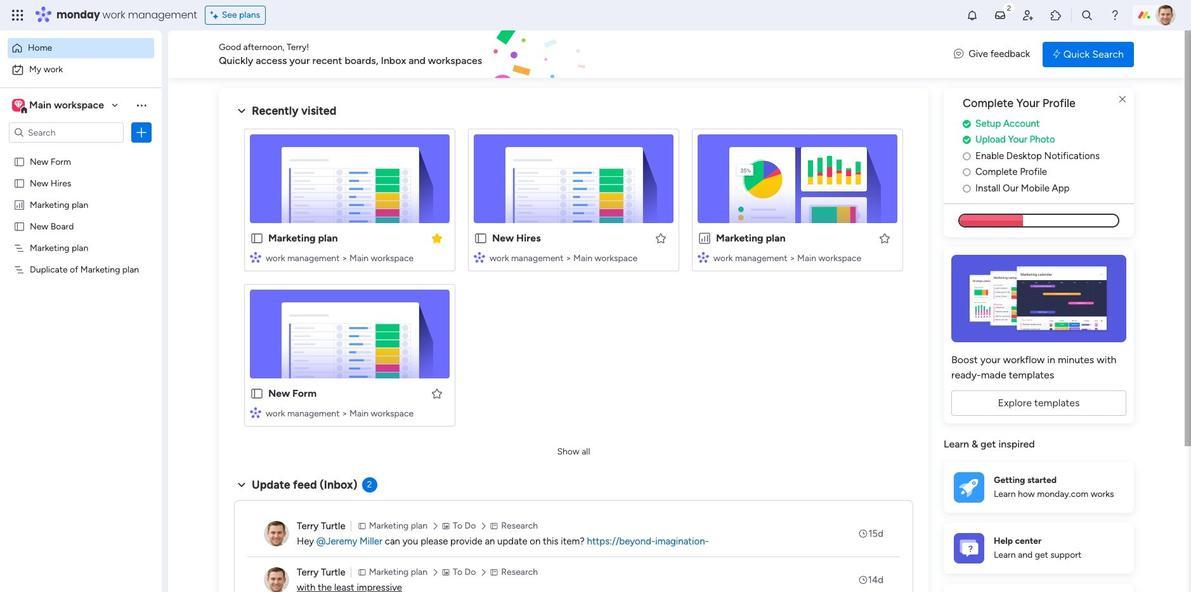 Task type: describe. For each thing, give the bounding box(es) containing it.
0 vertical spatial option
[[8, 38, 154, 58]]

select product image
[[11, 9, 24, 22]]

1 circle o image from the top
[[963, 152, 972, 161]]

2 workspace image from the left
[[14, 98, 23, 112]]

check circle image
[[963, 135, 972, 145]]

1 vertical spatial option
[[8, 60, 154, 80]]

dapulse x slim image
[[1116, 92, 1131, 107]]

templates image image
[[956, 255, 1123, 343]]

add to favorites image for middle public board image
[[431, 387, 444, 400]]

workspace options image
[[135, 99, 148, 112]]

Search in workspace field
[[27, 125, 106, 140]]

check circle image
[[963, 119, 972, 129]]

close update feed (inbox) image
[[234, 478, 249, 493]]

1 horizontal spatial public board image
[[250, 387, 264, 401]]

options image
[[135, 126, 148, 139]]

2 vertical spatial option
[[0, 150, 162, 153]]

add to favorites image
[[655, 232, 668, 245]]

invite members image
[[1022, 9, 1035, 22]]

help center element
[[944, 523, 1135, 574]]

v2 bolt switch image
[[1054, 47, 1061, 61]]

see plans image
[[211, 8, 222, 22]]

1 vertical spatial public board image
[[474, 232, 488, 246]]



Task type: vqa. For each thing, say whether or not it's contained in the screenshot.
Stage related to Deals
no



Task type: locate. For each thing, give the bounding box(es) containing it.
quick search results list box
[[234, 119, 914, 442]]

component image for 'remove from favorites' icon
[[250, 252, 261, 263]]

option
[[8, 38, 154, 58], [8, 60, 154, 80], [0, 150, 162, 153]]

circle o image up circle o image
[[963, 152, 972, 161]]

monday marketplace image
[[1050, 9, 1063, 22]]

terry turtle image
[[264, 522, 289, 547]]

1 vertical spatial terry turtle image
[[264, 568, 289, 593]]

notifications image
[[967, 9, 979, 22]]

add to favorites image for public dashboard image
[[879, 232, 892, 245]]

list box
[[0, 148, 162, 452]]

close recently visited image
[[234, 103, 249, 119]]

help image
[[1109, 9, 1122, 22]]

workspace selection element
[[12, 98, 106, 114]]

search everything image
[[1082, 9, 1094, 22]]

remove from favorites image
[[431, 232, 444, 245]]

0 vertical spatial circle o image
[[963, 152, 972, 161]]

add to favorites image
[[879, 232, 892, 245], [431, 387, 444, 400]]

terry turtle image down terry turtle icon
[[264, 568, 289, 593]]

2 element
[[362, 478, 377, 493]]

component image
[[250, 252, 261, 263], [250, 407, 261, 419]]

circle o image
[[963, 168, 972, 177]]

0 vertical spatial public board image
[[13, 177, 25, 189]]

0 vertical spatial component image
[[250, 252, 261, 263]]

2 image
[[1004, 1, 1016, 15]]

circle o image
[[963, 152, 972, 161], [963, 184, 972, 193]]

workspace image
[[12, 98, 25, 112], [14, 98, 23, 112]]

1 horizontal spatial add to favorites image
[[879, 232, 892, 245]]

1 vertical spatial component image
[[250, 407, 261, 419]]

1 horizontal spatial terry turtle image
[[1156, 5, 1177, 25]]

terry turtle image
[[1156, 5, 1177, 25], [264, 568, 289, 593]]

getting started element
[[944, 463, 1135, 513]]

2 circle o image from the top
[[963, 184, 972, 193]]

1 vertical spatial add to favorites image
[[431, 387, 444, 400]]

0 horizontal spatial add to favorites image
[[431, 387, 444, 400]]

public dashboard image
[[13, 199, 25, 211]]

1 vertical spatial circle o image
[[963, 184, 972, 193]]

2 horizontal spatial public board image
[[474, 232, 488, 246]]

0 vertical spatial terry turtle image
[[1156, 5, 1177, 25]]

public board image
[[13, 177, 25, 189], [474, 232, 488, 246], [250, 387, 264, 401]]

0 vertical spatial add to favorites image
[[879, 232, 892, 245]]

0 horizontal spatial terry turtle image
[[264, 568, 289, 593]]

v2 user feedback image
[[955, 47, 964, 61]]

terry turtle image right help image
[[1156, 5, 1177, 25]]

circle o image down circle o image
[[963, 184, 972, 193]]

0 horizontal spatial public board image
[[13, 177, 25, 189]]

2 vertical spatial public board image
[[250, 387, 264, 401]]

2 component image from the top
[[250, 407, 261, 419]]

update feed image
[[995, 9, 1007, 22]]

1 workspace image from the left
[[12, 98, 25, 112]]

1 component image from the top
[[250, 252, 261, 263]]

public board image
[[13, 156, 25, 168], [13, 220, 25, 232], [250, 232, 264, 246]]

public dashboard image
[[698, 232, 712, 246]]

component image for add to favorites icon for middle public board image
[[250, 407, 261, 419]]



